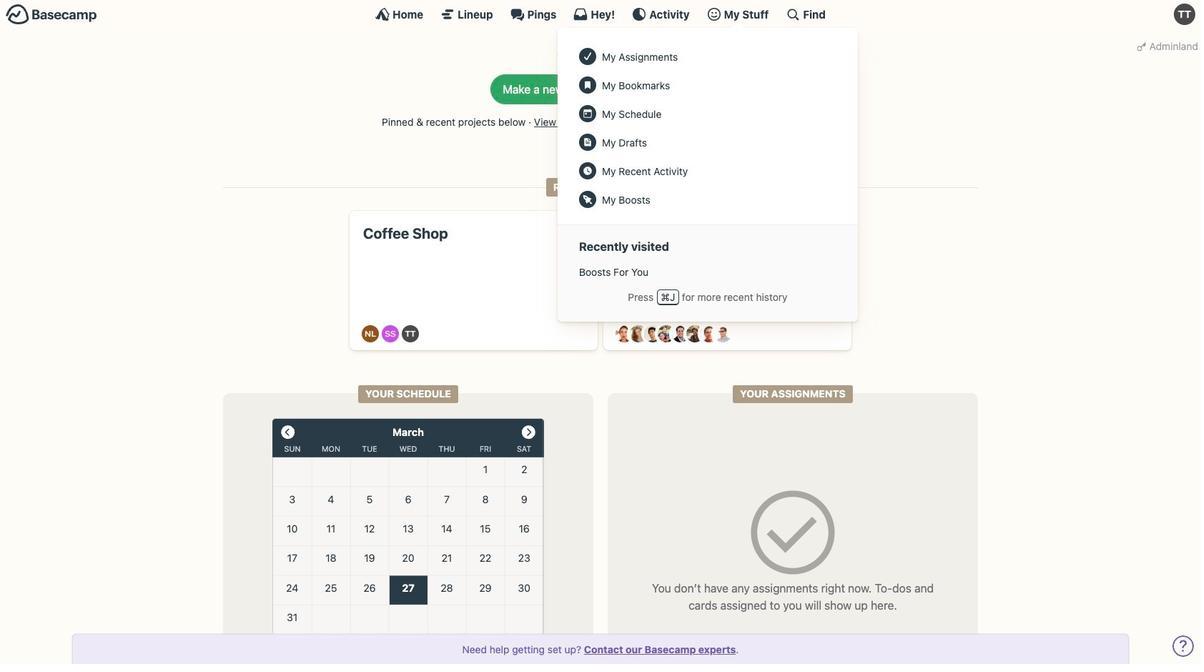 Task type: vqa. For each thing, say whether or not it's contained in the screenshot.
jared davis Image
yes



Task type: locate. For each thing, give the bounding box(es) containing it.
switch accounts image
[[6, 4, 97, 26]]

nicole katz image
[[687, 326, 704, 343]]

jared davis image
[[644, 326, 661, 343]]

keyboard shortcut: ⌘ + / image
[[786, 7, 801, 21]]

steve marsh image
[[701, 326, 718, 343]]



Task type: describe. For each thing, give the bounding box(es) containing it.
josh fiske image
[[672, 326, 690, 343]]

cheryl walters image
[[630, 326, 647, 343]]

annie bryan image
[[616, 326, 633, 343]]

terry turtle image
[[402, 326, 419, 343]]

terry turtle image
[[1175, 4, 1196, 25]]

my stuff element
[[572, 42, 844, 214]]

sarah silvers image
[[382, 326, 399, 343]]

natalie lubich image
[[362, 326, 379, 343]]

jennifer young image
[[658, 326, 675, 343]]

victor cooper image
[[715, 326, 732, 343]]

main element
[[0, 0, 1202, 322]]



